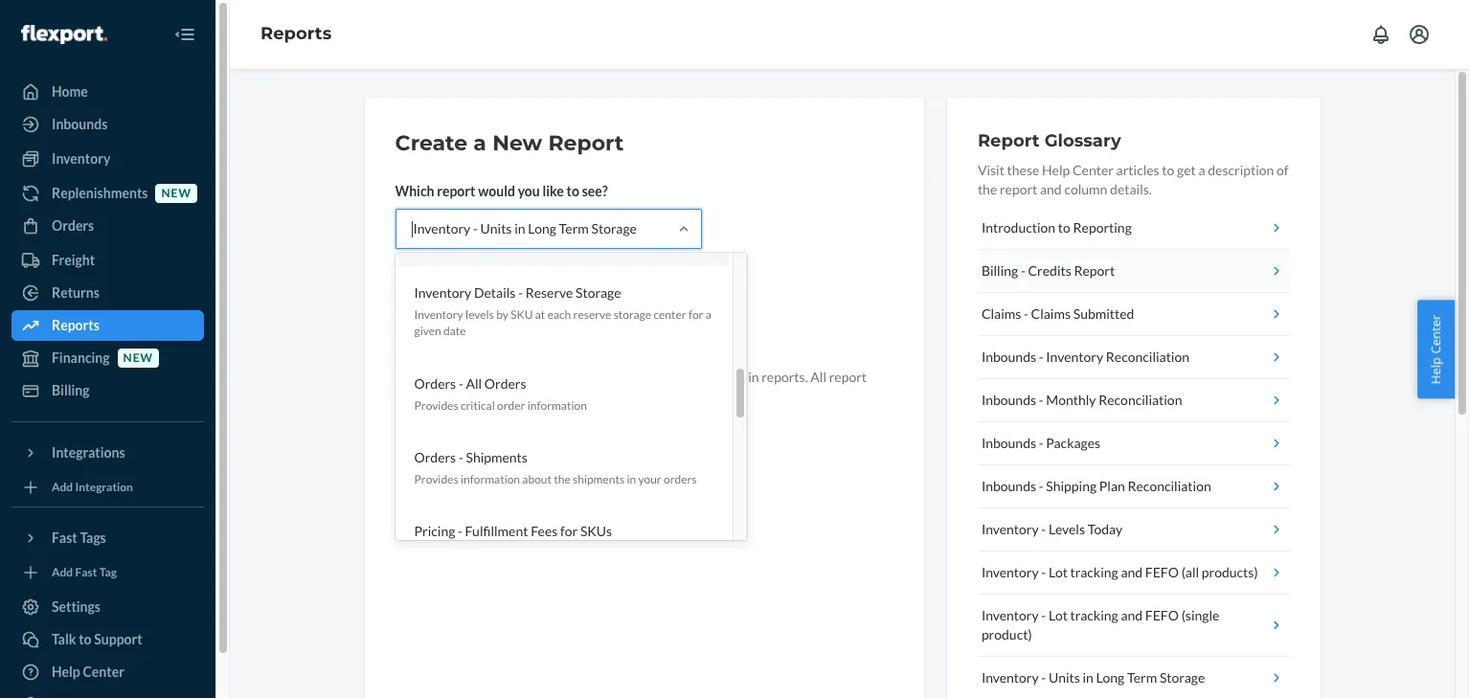 Task type: locate. For each thing, give the bounding box(es) containing it.
lot inside inventory - lot tracking and fefo (single product)
[[1049, 607, 1068, 623]]

1 horizontal spatial claims
[[1031, 305, 1071, 322]]

and left column
[[1040, 181, 1062, 197]]

in right are
[[480, 388, 491, 404]]

levels left by
[[465, 308, 494, 322]]

0 horizontal spatial term
[[559, 220, 589, 237]]

new inside "it may take up to 2 hours for new information to be reflected in reports. all report time fields are in universal time (utc)."
[[561, 369, 586, 385]]

inbounds down inbounds - packages
[[981, 478, 1036, 494]]

report down reporting
[[1074, 262, 1115, 279]]

1 vertical spatial create
[[411, 325, 453, 341]]

storage up reserve
[[576, 285, 621, 301]]

fefo inside inventory - lot tracking and fefo (single product)
[[1145, 607, 1179, 623]]

tracking
[[1070, 564, 1118, 580], [1070, 607, 1118, 623]]

term
[[559, 220, 589, 237], [1127, 669, 1157, 686]]

visit these help center articles to get a description of the report and column details.
[[978, 162, 1289, 197]]

at left 12:00
[[493, 273, 505, 289]]

orders for orders
[[52, 217, 94, 234]]

1 vertical spatial help
[[1427, 357, 1445, 384]]

1 vertical spatial add
[[52, 565, 73, 580]]

1 lot from the top
[[1049, 564, 1068, 580]]

2 vertical spatial a
[[706, 308, 711, 322]]

2 horizontal spatial new
[[561, 369, 586, 385]]

home link
[[11, 77, 204, 107]]

at inside the inventory details - reserve storage inventory levels by sku at each reserve storage center for a given date
[[535, 308, 545, 322]]

and down "inventory - levels today" button
[[1121, 564, 1143, 580]]

may
[[407, 369, 431, 385]]

create for create report
[[411, 325, 453, 341]]

0 horizontal spatial the
[[554, 472, 570, 486]]

1 vertical spatial units
[[1049, 669, 1080, 686]]

reconciliation down the inbounds - inventory reconciliation "button"
[[1099, 392, 1182, 408]]

home
[[52, 83, 88, 100]]

reports
[[260, 23, 332, 44], [52, 317, 99, 333]]

0 vertical spatial add
[[52, 480, 73, 495]]

1 vertical spatial inventory - units in long term storage
[[981, 669, 1205, 686]]

0 vertical spatial the
[[978, 181, 997, 197]]

tracking down today
[[1070, 564, 1118, 580]]

1 horizontal spatial billing
[[981, 262, 1018, 279]]

a left new
[[473, 130, 486, 156]]

0 vertical spatial create
[[395, 130, 467, 156]]

to right talk
[[79, 631, 91, 647]]

2 horizontal spatial information
[[588, 369, 658, 385]]

0 vertical spatial center
[[1073, 162, 1114, 178]]

all right reports.
[[810, 369, 826, 385]]

storage down see?
[[591, 220, 637, 237]]

billing down financing
[[52, 382, 90, 398]]

inbounds left packages
[[981, 435, 1036, 451]]

0 horizontal spatial new
[[123, 351, 153, 365]]

help
[[1042, 162, 1070, 178], [1427, 357, 1445, 384], [52, 664, 80, 680]]

units down inventory - lot tracking and fefo (single product)
[[1049, 669, 1080, 686]]

introduction to reporting
[[981, 219, 1132, 236]]

1 vertical spatial term
[[1127, 669, 1157, 686]]

1 vertical spatial new
[[123, 351, 153, 365]]

report left would
[[437, 183, 475, 199]]

0 vertical spatial fefo
[[1145, 564, 1179, 580]]

inbounds - inventory reconciliation
[[981, 349, 1189, 365]]

fefo left "(single" at the bottom right
[[1145, 607, 1179, 623]]

fast tags button
[[11, 523, 204, 554]]

fast left tags
[[52, 530, 77, 546]]

report up these
[[978, 130, 1040, 151]]

report right reports.
[[829, 369, 867, 385]]

new for financing
[[123, 351, 153, 365]]

storage down "(single" at the bottom right
[[1160, 669, 1205, 686]]

2 lot from the top
[[1049, 607, 1068, 623]]

inbounds down home
[[52, 116, 108, 132]]

0 horizontal spatial help
[[52, 664, 80, 680]]

lot down inventory - lot tracking and fefo (all products)
[[1049, 607, 1068, 623]]

fefo for (single
[[1145, 607, 1179, 623]]

- inside "orders - all orders provides critical order information"
[[459, 375, 463, 391]]

information up (utc). on the left of the page
[[588, 369, 658, 385]]

to inside visit these help center articles to get a description of the report and column details.
[[1162, 162, 1174, 178]]

talk to support button
[[11, 624, 204, 655]]

lot
[[1049, 564, 1068, 580], [1049, 607, 1068, 623]]

2 vertical spatial for
[[560, 523, 578, 539]]

reporting
[[1073, 219, 1132, 236]]

create a new report
[[395, 130, 624, 156]]

inbounds for inbounds - monthly reconciliation
[[981, 392, 1036, 408]]

0 horizontal spatial all
[[466, 375, 482, 391]]

you
[[518, 183, 540, 199]]

1 horizontal spatial all
[[810, 369, 826, 385]]

- inside button
[[1021, 262, 1025, 279]]

inbounds
[[52, 116, 108, 132], [981, 349, 1036, 365], [981, 392, 1036, 408], [981, 435, 1036, 451], [981, 478, 1036, 494]]

2 horizontal spatial for
[[688, 308, 703, 322]]

in inside button
[[1083, 669, 1094, 686]]

reconciliation for inbounds - monthly reconciliation
[[1099, 392, 1182, 408]]

1 claims from the left
[[981, 305, 1021, 322]]

0 vertical spatial units
[[480, 220, 512, 237]]

add integration link
[[11, 476, 204, 499]]

0 vertical spatial new
[[161, 186, 191, 201]]

inbounds for inbounds - packages
[[981, 435, 1036, 451]]

like
[[542, 183, 564, 199]]

1 tracking from the top
[[1070, 564, 1118, 580]]

reconciliation down claims - claims submitted button
[[1106, 349, 1189, 365]]

center inside 'link'
[[83, 664, 124, 680]]

1 add from the top
[[52, 480, 73, 495]]

claims
[[981, 305, 1021, 322], [1031, 305, 1071, 322]]

1 vertical spatial fefo
[[1145, 607, 1179, 623]]

1 horizontal spatial information
[[527, 398, 587, 412]]

about
[[522, 472, 552, 486]]

inventory - units in long term storage down you
[[413, 220, 637, 237]]

1 vertical spatial help center
[[52, 664, 124, 680]]

returns link
[[11, 278, 204, 308]]

report
[[548, 130, 624, 156], [978, 130, 1040, 151], [1074, 262, 1115, 279]]

add fast tag link
[[11, 561, 204, 584]]

inbounds up inbounds - packages
[[981, 392, 1036, 408]]

new up orders link
[[161, 186, 191, 201]]

0 vertical spatial reports
[[260, 23, 332, 44]]

1 horizontal spatial inventory - units in long term storage
[[981, 669, 1205, 686]]

levels inside the inventory details - reserve storage inventory levels by sku at each reserve storage center for a given date
[[465, 308, 494, 322]]

report down these
[[1000, 181, 1037, 197]]

help inside button
[[1427, 357, 1445, 384]]

universal
[[493, 388, 549, 404]]

levels left 12:00
[[456, 273, 491, 289]]

long down like
[[528, 220, 556, 237]]

for right fees
[[560, 523, 578, 539]]

1 vertical spatial for
[[541, 369, 558, 385]]

storage inside the inventory details - reserve storage inventory levels by sku at each reserve storage center for a given date
[[576, 285, 621, 301]]

2 vertical spatial help
[[52, 664, 80, 680]]

create inside button
[[411, 325, 453, 341]]

0 horizontal spatial reports link
[[11, 310, 204, 341]]

for right center
[[688, 308, 703, 322]]

information inside "orders - all orders provides critical order information"
[[527, 398, 587, 412]]

up
[[462, 369, 477, 385]]

new up billing link
[[123, 351, 153, 365]]

fast tags
[[52, 530, 106, 546]]

1 vertical spatial at
[[535, 308, 545, 322]]

provides up pricing
[[414, 472, 458, 486]]

and for inventory - lot tracking and fefo (single product)
[[1121, 607, 1143, 623]]

1 vertical spatial lot
[[1049, 607, 1068, 623]]

0 vertical spatial provides
[[414, 398, 458, 412]]

0 horizontal spatial reports
[[52, 317, 99, 333]]

tracking for (all
[[1070, 564, 1118, 580]]

information
[[588, 369, 658, 385], [527, 398, 587, 412], [461, 472, 520, 486]]

order
[[497, 398, 525, 412]]

create
[[395, 130, 467, 156], [411, 325, 453, 341]]

1 vertical spatial provides
[[414, 472, 458, 486]]

billing inside button
[[981, 262, 1018, 279]]

details.
[[1110, 181, 1152, 197]]

fefo left (all
[[1145, 564, 1179, 580]]

1 horizontal spatial for
[[560, 523, 578, 539]]

inbounds down claims - claims submitted
[[981, 349, 1036, 365]]

provides
[[414, 398, 458, 412], [414, 472, 458, 486]]

returns
[[52, 284, 99, 301]]

0 vertical spatial lot
[[1049, 564, 1068, 580]]

1 vertical spatial levels
[[465, 308, 494, 322]]

2 provides from the top
[[414, 472, 458, 486]]

claims - claims submitted button
[[978, 293, 1289, 336]]

reconciliation inside the inbounds - inventory reconciliation "button"
[[1106, 349, 1189, 365]]

1 vertical spatial center
[[1427, 314, 1445, 354]]

2 fefo from the top
[[1145, 607, 1179, 623]]

center inside button
[[1427, 314, 1445, 354]]

add up settings
[[52, 565, 73, 580]]

storage
[[613, 308, 651, 322]]

create up which on the left top of page
[[395, 130, 467, 156]]

1 horizontal spatial at
[[535, 308, 545, 322]]

1 vertical spatial reconciliation
[[1099, 392, 1182, 408]]

1 vertical spatial and
[[1121, 564, 1143, 580]]

1 provides from the top
[[414, 398, 458, 412]]

1 horizontal spatial report
[[978, 130, 1040, 151]]

freight
[[52, 252, 95, 268]]

to left get
[[1162, 162, 1174, 178]]

0 vertical spatial help
[[1042, 162, 1070, 178]]

financing
[[52, 350, 110, 366]]

add
[[52, 480, 73, 495], [52, 565, 73, 580]]

visit
[[978, 162, 1004, 178]]

reconciliation for inbounds - inventory reconciliation
[[1106, 349, 1189, 365]]

0 horizontal spatial for
[[541, 369, 558, 385]]

1 horizontal spatial center
[[1073, 162, 1114, 178]]

long down inventory - lot tracking and fefo (single product)
[[1096, 669, 1125, 686]]

0 horizontal spatial at
[[493, 273, 505, 289]]

0 horizontal spatial help center
[[52, 664, 124, 680]]

orders up freight
[[52, 217, 94, 234]]

tracking inside inventory - lot tracking and fefo (single product)
[[1070, 607, 1118, 623]]

inventory - levels today
[[981, 521, 1123, 537]]

add left integration
[[52, 480, 73, 495]]

integrations
[[52, 444, 125, 461]]

shipping
[[1046, 478, 1097, 494]]

billing link
[[11, 375, 204, 406]]

- inside "button"
[[1039, 349, 1043, 365]]

the down visit
[[978, 181, 997, 197]]

12:00
[[508, 273, 543, 289]]

1 horizontal spatial term
[[1127, 669, 1157, 686]]

fast left tag
[[75, 565, 97, 580]]

long inside button
[[1096, 669, 1125, 686]]

orders
[[52, 217, 94, 234], [414, 375, 456, 391], [484, 375, 526, 391], [414, 449, 456, 465]]

1 vertical spatial billing
[[52, 382, 90, 398]]

fast inside dropdown button
[[52, 530, 77, 546]]

2 vertical spatial information
[[461, 472, 520, 486]]

inbounds for inbounds - shipping plan reconciliation
[[981, 478, 1036, 494]]

help center
[[1427, 314, 1445, 384], [52, 664, 124, 680]]

units down would
[[480, 220, 512, 237]]

0 vertical spatial term
[[559, 220, 589, 237]]

claims down credits
[[1031, 305, 1071, 322]]

0 vertical spatial tracking
[[1070, 564, 1118, 580]]

help inside 'link'
[[52, 664, 80, 680]]

0 vertical spatial for
[[688, 308, 703, 322]]

inbounds inside "button"
[[981, 349, 1036, 365]]

for up time
[[541, 369, 558, 385]]

provides inside orders - shipments provides information about the shipments in your orders
[[414, 472, 458, 486]]

tracking down inventory - lot tracking and fefo (all products)
[[1070, 607, 1118, 623]]

report inside billing - credits report button
[[1074, 262, 1115, 279]]

integrations button
[[11, 438, 204, 468]]

0 horizontal spatial long
[[528, 220, 556, 237]]

new
[[161, 186, 191, 201], [123, 351, 153, 365], [561, 369, 586, 385]]

orders inside orders - shipments provides information about the shipments in your orders
[[414, 449, 456, 465]]

0 horizontal spatial information
[[461, 472, 520, 486]]

term down inventory - lot tracking and fefo (single product) button
[[1127, 669, 1157, 686]]

submitted
[[1073, 305, 1134, 322]]

report inside "it may take up to 2 hours for new information to be reflected in reports. all report time fields are in universal time (utc)."
[[829, 369, 867, 385]]

inventory - units in long term storage down inventory - lot tracking and fefo (single product)
[[981, 669, 1205, 686]]

lot down inventory - levels today
[[1049, 564, 1068, 580]]

settings link
[[11, 592, 204, 622]]

inventory - units in long term storage inside button
[[981, 669, 1205, 686]]

and down inventory - lot tracking and fefo (all products) button
[[1121, 607, 1143, 623]]

2 horizontal spatial center
[[1427, 314, 1445, 354]]

orders left up
[[414, 375, 456, 391]]

open account menu image
[[1408, 23, 1431, 46]]

0 horizontal spatial a
[[473, 130, 486, 156]]

inventory link
[[11, 144, 204, 174]]

provides down take
[[414, 398, 458, 412]]

2 vertical spatial reconciliation
[[1128, 478, 1211, 494]]

in down inventory - lot tracking and fefo (single product)
[[1083, 669, 1094, 686]]

orders for orders - all orders provides critical order information
[[414, 375, 456, 391]]

1 fefo from the top
[[1145, 564, 1179, 580]]

to left "2" at the bottom of page
[[479, 369, 492, 385]]

1 horizontal spatial units
[[1049, 669, 1080, 686]]

critical
[[461, 398, 495, 412]]

0 vertical spatial information
[[588, 369, 658, 385]]

2 vertical spatial storage
[[1160, 669, 1205, 686]]

report up up
[[455, 325, 495, 341]]

1 horizontal spatial a
[[706, 308, 711, 322]]

2 vertical spatial new
[[561, 369, 586, 385]]

billing
[[981, 262, 1018, 279], [52, 382, 90, 398]]

levels
[[456, 273, 491, 289], [465, 308, 494, 322]]

create report
[[411, 325, 495, 341]]

inventory inside inventory - lot tracking and fefo (single product)
[[981, 607, 1039, 623]]

1 horizontal spatial the
[[978, 181, 997, 197]]

see?
[[582, 183, 608, 199]]

0 vertical spatial inventory - units in long term storage
[[413, 220, 637, 237]]

add inside add integration link
[[52, 480, 73, 495]]

0 vertical spatial reconciliation
[[1106, 349, 1189, 365]]

1 horizontal spatial help center
[[1427, 314, 1445, 384]]

help center inside 'link'
[[52, 664, 124, 680]]

a inside the inventory details - reserve storage inventory levels by sku at each reserve storage center for a given date
[[706, 308, 711, 322]]

a right center
[[706, 308, 711, 322]]

claims down the billing - credits report
[[981, 305, 1021, 322]]

information inside orders - shipments provides information about the shipments in your orders
[[461, 472, 520, 486]]

1 vertical spatial the
[[554, 472, 570, 486]]

1 vertical spatial tracking
[[1070, 607, 1118, 623]]

information down hours
[[527, 398, 587, 412]]

2 add from the top
[[52, 565, 73, 580]]

new up time
[[561, 369, 586, 385]]

the right about
[[554, 472, 570, 486]]

inbounds - packages
[[981, 435, 1100, 451]]

0 vertical spatial and
[[1040, 181, 1062, 197]]

0 vertical spatial levels
[[456, 273, 491, 289]]

to left reporting
[[1058, 219, 1071, 236]]

2 horizontal spatial a
[[1198, 162, 1205, 178]]

0 horizontal spatial report
[[548, 130, 624, 156]]

create up may
[[411, 325, 453, 341]]

1 horizontal spatial long
[[1096, 669, 1125, 686]]

2 horizontal spatial help
[[1427, 357, 1445, 384]]

would
[[478, 183, 515, 199]]

reconciliation inside inbounds - monthly reconciliation button
[[1099, 392, 1182, 408]]

2
[[494, 369, 502, 385]]

1 vertical spatial information
[[527, 398, 587, 412]]

reconciliation down inbounds - packages button
[[1128, 478, 1211, 494]]

1 horizontal spatial new
[[161, 186, 191, 201]]

2 tracking from the top
[[1070, 607, 1118, 623]]

billing for billing
[[52, 382, 90, 398]]

1 vertical spatial a
[[1198, 162, 1205, 178]]

orders down fields
[[414, 449, 456, 465]]

term down like
[[559, 220, 589, 237]]

product)
[[981, 626, 1032, 643]]

a right get
[[1198, 162, 1205, 178]]

at right sku
[[535, 308, 545, 322]]

1 vertical spatial fast
[[75, 565, 97, 580]]

2 vertical spatial center
[[83, 664, 124, 680]]

and inside inventory - lot tracking and fefo (single product)
[[1121, 607, 1143, 623]]

0 vertical spatial billing
[[981, 262, 1018, 279]]

utc
[[566, 273, 592, 289]]

lot for inventory - lot tracking and fefo (all products)
[[1049, 564, 1068, 580]]

report up see?
[[548, 130, 624, 156]]

information down shipments at left
[[461, 472, 520, 486]]

0 horizontal spatial center
[[83, 664, 124, 680]]

in left your
[[627, 472, 636, 486]]

0 vertical spatial help center
[[1427, 314, 1445, 384]]

2 vertical spatial and
[[1121, 607, 1143, 623]]

1 vertical spatial reports link
[[11, 310, 204, 341]]

0 vertical spatial reports link
[[260, 23, 332, 44]]

tracking inside inventory - lot tracking and fefo (all products) button
[[1070, 564, 1118, 580]]

all up 'critical'
[[466, 375, 482, 391]]

billing down introduction
[[981, 262, 1018, 279]]

report
[[1000, 181, 1037, 197], [437, 183, 475, 199], [455, 325, 495, 341], [829, 369, 867, 385]]



Task type: vqa. For each thing, say whether or not it's contained in the screenshot.


Task type: describe. For each thing, give the bounding box(es) containing it.
inbounds - shipping plan reconciliation
[[981, 478, 1211, 494]]

report for create a new report
[[548, 130, 624, 156]]

help center inside button
[[1427, 314, 1445, 384]]

given
[[414, 324, 441, 338]]

(single
[[1181, 607, 1219, 623]]

inventory - units in long term storage button
[[978, 657, 1289, 698]]

inventory inside inventory link
[[52, 150, 110, 167]]

2 claims from the left
[[1031, 305, 1071, 322]]

get
[[1177, 162, 1196, 178]]

talk to support
[[52, 631, 142, 647]]

reserve
[[525, 285, 573, 301]]

pricing - fulfillment fees for skus
[[414, 523, 612, 539]]

description
[[1208, 162, 1274, 178]]

your
[[638, 472, 661, 486]]

time
[[552, 388, 581, 404]]

these
[[1007, 162, 1039, 178]]

fees
[[531, 523, 558, 539]]

inventory inside the inbounds - inventory reconciliation "button"
[[1046, 349, 1103, 365]]

reserve
[[573, 308, 611, 322]]

the inside orders - shipments provides information about the shipments in your orders
[[554, 472, 570, 486]]

add for add integration
[[52, 480, 73, 495]]

1 vertical spatial reports
[[52, 317, 99, 333]]

articles
[[1116, 162, 1159, 178]]

take
[[434, 369, 459, 385]]

center
[[654, 308, 686, 322]]

shipments
[[466, 449, 528, 465]]

of
[[1277, 162, 1289, 178]]

close navigation image
[[173, 23, 196, 46]]

flexport logo image
[[21, 25, 107, 44]]

reports.
[[762, 369, 808, 385]]

to inside button
[[79, 631, 91, 647]]

help center link
[[11, 657, 204, 688]]

inventory inside inventory - units in long term storage button
[[981, 669, 1039, 686]]

add fast tag
[[52, 565, 117, 580]]

lot for inventory - lot tracking and fefo (single product)
[[1049, 607, 1068, 623]]

add for add fast tag
[[52, 565, 73, 580]]

report inside visit these help center articles to get a description of the report and column details.
[[1000, 181, 1037, 197]]

center inside visit these help center articles to get a description of the report and column details.
[[1073, 162, 1114, 178]]

- inside inventory - lot tracking and fefo (single product)
[[1041, 607, 1046, 623]]

fulfillment
[[465, 523, 528, 539]]

the inside visit these help center articles to get a description of the report and column details.
[[978, 181, 997, 197]]

storage inside button
[[1160, 669, 1205, 686]]

to left be
[[660, 369, 673, 385]]

plan
[[1099, 478, 1125, 494]]

skus
[[580, 523, 612, 539]]

be
[[675, 369, 690, 385]]

levels
[[1049, 521, 1085, 537]]

to right like
[[566, 183, 579, 199]]

orders - shipments provides information about the shipments in your orders
[[414, 449, 697, 486]]

fields
[[424, 388, 455, 404]]

inbounds for inbounds - inventory reconciliation
[[981, 349, 1036, 365]]

am
[[545, 273, 563, 289]]

inbounds - shipping plan reconciliation button
[[978, 465, 1289, 509]]

- inside orders - shipments provides information about the shipments in your orders
[[459, 449, 463, 465]]

date
[[443, 324, 466, 338]]

inventory inside "inventory - levels today" button
[[981, 521, 1039, 537]]

and for inventory - lot tracking and fefo (all products)
[[1121, 564, 1143, 580]]

it may take up to 2 hours for new information to be reflected in reports. all report time fields are in universal time (utc).
[[395, 369, 867, 404]]

for inside the inventory details - reserve storage inventory levels by sku at each reserve storage center for a given date
[[688, 308, 703, 322]]

all inside "it may take up to 2 hours for new information to be reflected in reports. all report time fields are in universal time (utc)."
[[810, 369, 826, 385]]

report for billing - credits report
[[1074, 262, 1115, 279]]

report glossary
[[978, 130, 1121, 151]]

support
[[94, 631, 142, 647]]

by
[[496, 308, 508, 322]]

replenishments
[[52, 185, 148, 201]]

0 vertical spatial storage
[[591, 220, 637, 237]]

0 vertical spatial a
[[473, 130, 486, 156]]

and inside visit these help center articles to get a description of the report and column details.
[[1040, 181, 1062, 197]]

report inside create report button
[[455, 325, 495, 341]]

units inside button
[[1049, 669, 1080, 686]]

add integration
[[52, 480, 133, 495]]

- inside the inventory details - reserve storage inventory levels by sku at each reserve storage center for a given date
[[518, 285, 523, 301]]

inventory levels at 12:00 am utc 10/19/2023
[[395, 273, 667, 289]]

reconciliation inside inbounds - shipping plan reconciliation button
[[1128, 478, 1211, 494]]

0 horizontal spatial inventory - units in long term storage
[[413, 220, 637, 237]]

0 horizontal spatial units
[[480, 220, 512, 237]]

in down you
[[514, 220, 525, 237]]

inbounds for inbounds
[[52, 116, 108, 132]]

inventory inside inventory - lot tracking and fefo (all products) button
[[981, 564, 1039, 580]]

monthly
[[1046, 392, 1096, 408]]

1 horizontal spatial reports link
[[260, 23, 332, 44]]

inbounds - monthly reconciliation
[[981, 392, 1182, 408]]

reflected
[[692, 369, 745, 385]]

freight link
[[11, 245, 204, 276]]

talk
[[52, 631, 76, 647]]

inventory details - reserve storage inventory levels by sku at each reserve storage center for a given date
[[414, 285, 711, 338]]

provides inside "orders - all orders provides critical order information"
[[414, 398, 458, 412]]

orders - all orders provides critical order information
[[414, 375, 587, 412]]

pricing
[[414, 523, 455, 539]]

tags
[[80, 530, 106, 546]]

inbounds link
[[11, 109, 204, 140]]

in inside orders - shipments provides information about the shipments in your orders
[[627, 472, 636, 486]]

0 vertical spatial long
[[528, 220, 556, 237]]

10/19/2023
[[595, 273, 667, 289]]

packages
[[1046, 435, 1100, 451]]

products)
[[1202, 564, 1258, 580]]

all inside "orders - all orders provides critical order information"
[[466, 375, 482, 391]]

in left reports.
[[748, 369, 759, 385]]

billing - credits report
[[981, 262, 1115, 279]]

term inside button
[[1127, 669, 1157, 686]]

new for replenishments
[[161, 186, 191, 201]]

0 vertical spatial at
[[493, 273, 505, 289]]

time
[[395, 388, 421, 404]]

tracking for (single
[[1070, 607, 1118, 623]]

glossary
[[1044, 130, 1121, 151]]

shipments
[[573, 472, 625, 486]]

inbounds - inventory reconciliation button
[[978, 336, 1289, 379]]

create for create a new report
[[395, 130, 467, 156]]

orders for orders - shipments provides information about the shipments in your orders
[[414, 449, 456, 465]]

create report button
[[395, 314, 511, 352]]

help inside visit these help center articles to get a description of the report and column details.
[[1042, 162, 1070, 178]]

inventory - levels today button
[[978, 509, 1289, 552]]

a inside visit these help center articles to get a description of the report and column details.
[[1198, 162, 1205, 178]]

claims - claims submitted
[[981, 305, 1134, 322]]

details
[[474, 285, 516, 301]]

(all
[[1181, 564, 1199, 580]]

for inside "it may take up to 2 hours for new information to be reflected in reports. all report time fields are in universal time (utc)."
[[541, 369, 558, 385]]

orders link
[[11, 211, 204, 241]]

billing for billing - credits report
[[981, 262, 1018, 279]]

introduction to reporting button
[[978, 207, 1289, 250]]

settings
[[52, 599, 101, 615]]

orders up order
[[484, 375, 526, 391]]

new
[[492, 130, 542, 156]]

(utc).
[[584, 388, 621, 404]]

1 horizontal spatial reports
[[260, 23, 332, 44]]

orders
[[664, 472, 697, 486]]

today
[[1088, 521, 1123, 537]]

each
[[547, 308, 571, 322]]

fefo for (all
[[1145, 564, 1179, 580]]

to inside button
[[1058, 219, 1071, 236]]

inventory - lot tracking and fefo (single product)
[[981, 607, 1219, 643]]

open notifications image
[[1369, 23, 1392, 46]]

billing - credits report button
[[978, 250, 1289, 293]]

information inside "it may take up to 2 hours for new information to be reflected in reports. all report time fields are in universal time (utc)."
[[588, 369, 658, 385]]

inbounds - packages button
[[978, 422, 1289, 465]]



